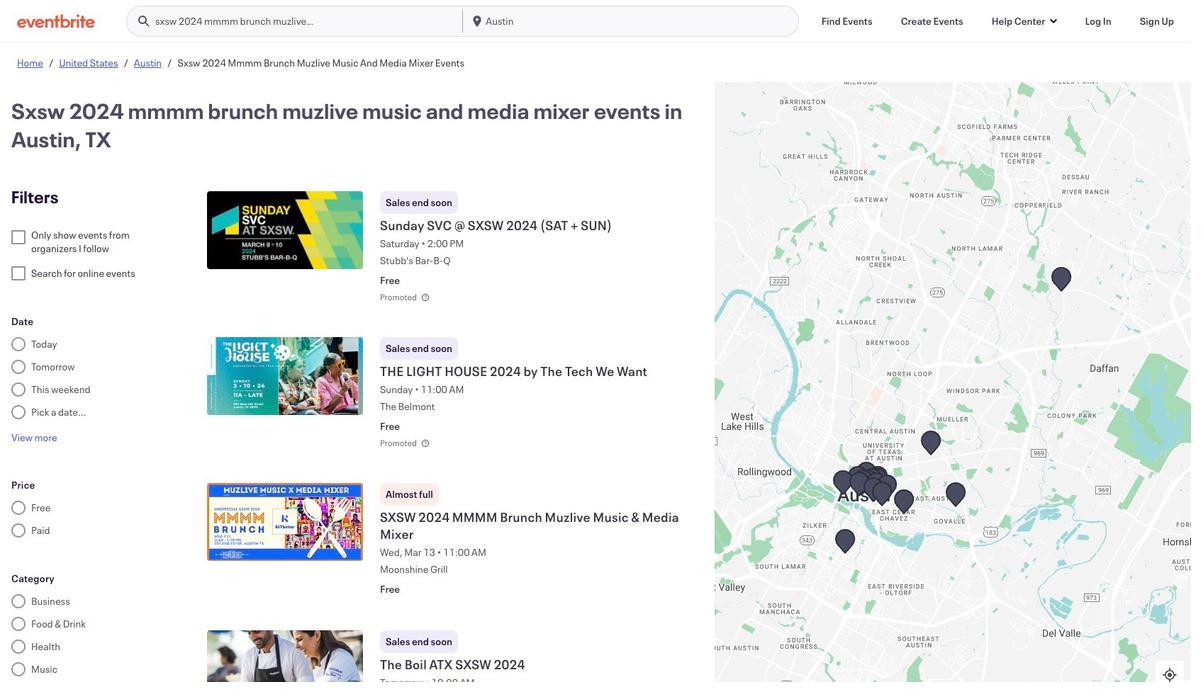 Task type: locate. For each thing, give the bounding box(es) containing it.
sxsw 2024 mmmm brunch muzlive music & media mixer primary image image
[[207, 484, 363, 562]]

sign up element
[[1140, 14, 1174, 28]]

eventbrite image
[[17, 14, 95, 28]]

sunday svc @ sxsw 2024 (sat + sun) primary image image
[[207, 191, 363, 269]]

log in element
[[1085, 14, 1112, 28]]

map region
[[715, 82, 1191, 683]]



Task type: vqa. For each thing, say whether or not it's contained in the screenshot.
SXSW 2024 MMMM Brunch Muzlive Music & Media Mixer primary image at the left bottom of page
yes



Task type: describe. For each thing, give the bounding box(es) containing it.
create events element
[[901, 14, 964, 28]]

view more element
[[11, 431, 57, 445]]

find events element
[[822, 14, 873, 28]]

the boil atx sxsw 2024 primary image image
[[207, 631, 363, 683]]

the light house 2024 by the tech we want primary image image
[[207, 338, 363, 416]]



